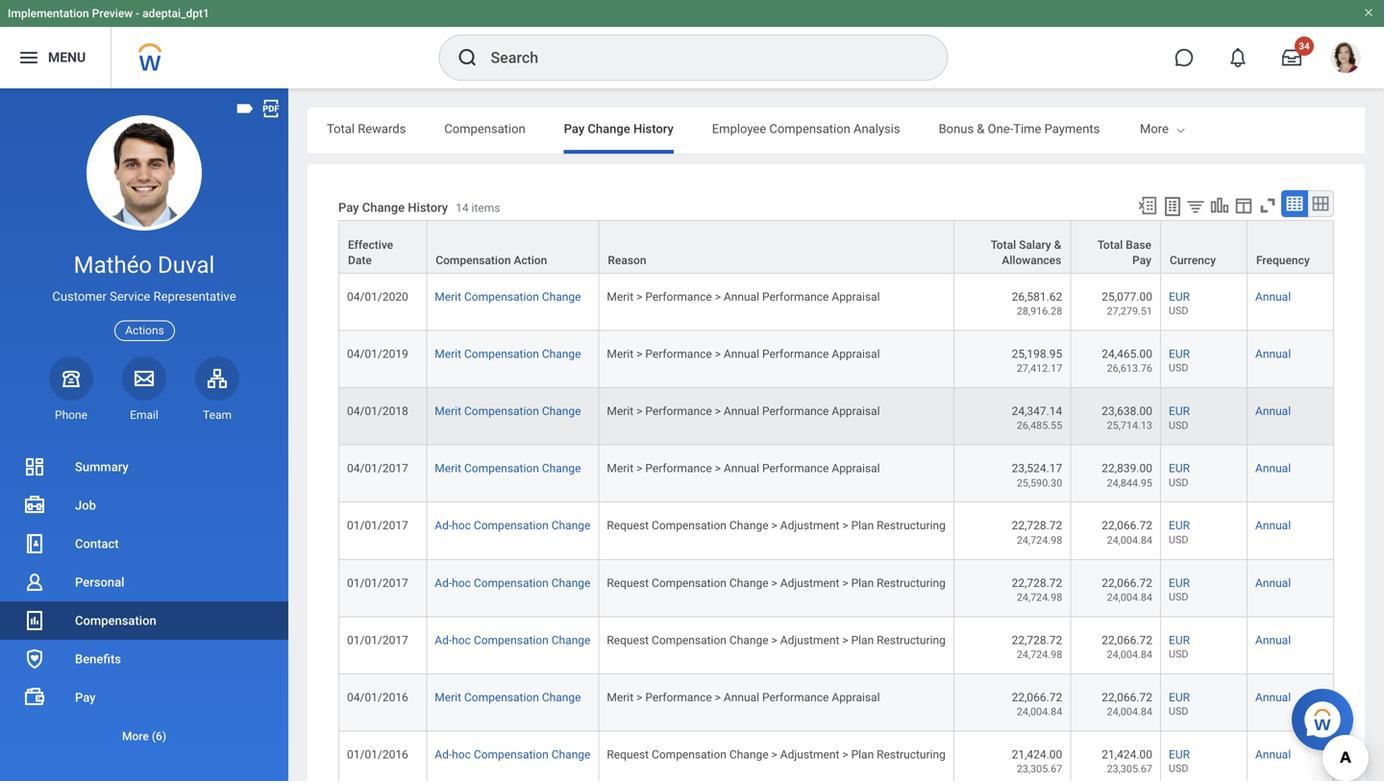 Task type: locate. For each thing, give the bounding box(es) containing it.
1 eur from the top
[[1169, 290, 1190, 304]]

6 eur from the top
[[1169, 577, 1190, 590]]

tab list
[[308, 108, 1365, 154]]

job image
[[23, 494, 46, 517]]

21,424.00
[[1012, 748, 1062, 762], [1102, 748, 1153, 762]]

personal link
[[0, 563, 288, 602]]

frequency
[[1256, 254, 1310, 267]]

2 row from the top
[[338, 274, 1334, 331]]

5 usd from the top
[[1169, 534, 1189, 546]]

request compensation change > adjustment > plan restructuring
[[607, 519, 946, 533], [607, 577, 946, 590], [607, 634, 946, 647], [607, 748, 946, 762]]

total for total salary & allowances
[[991, 238, 1016, 252]]

total inside total salary & allowances
[[991, 238, 1016, 252]]

4 ad-hoc compensation change link from the top
[[435, 748, 591, 762]]

change inside tab list
[[588, 122, 630, 136]]

01/01/2016
[[347, 748, 408, 762]]

1 horizontal spatial 21,424.00 23,305.67
[[1102, 748, 1153, 775]]

2 22,728.72 from the top
[[1012, 577, 1062, 590]]

4 hoc from the top
[[452, 748, 471, 762]]

eur for 4th annual link from the top
[[1169, 462, 1190, 476]]

duval
[[158, 251, 215, 279]]

1 vertical spatial more
[[122, 730, 149, 744]]

0 horizontal spatial more
[[122, 730, 149, 744]]

total left salary
[[991, 238, 1016, 252]]

2 horizontal spatial total
[[1098, 238, 1123, 252]]

1 vertical spatial 24,724.98
[[1017, 591, 1062, 604]]

expand table image
[[1311, 194, 1330, 213]]

activity
[[1306, 122, 1347, 136]]

0 vertical spatial more
[[1140, 122, 1169, 136]]

pay
[[564, 122, 585, 136], [338, 200, 359, 215], [1132, 254, 1152, 267], [75, 691, 96, 705]]

2 ad-hoc compensation change link from the top
[[435, 577, 591, 590]]

3 eur link from the top
[[1169, 401, 1190, 418]]

0 vertical spatial 24,724.98
[[1017, 534, 1062, 546]]

appraisal for 25,198.95
[[832, 348, 880, 361]]

plan inside tab list
[[1279, 122, 1303, 136]]

summary image
[[23, 456, 46, 479]]

job link
[[0, 486, 288, 525]]

1 horizontal spatial history
[[633, 122, 674, 136]]

1 request from the top
[[607, 519, 649, 533]]

8 eur link from the top
[[1169, 687, 1190, 704]]

22,728.72 for 6th annual link from the top
[[1012, 577, 1062, 590]]

total
[[327, 122, 355, 136], [991, 238, 1016, 252], [1098, 238, 1123, 252]]

merit
[[435, 290, 461, 304], [607, 290, 634, 304], [435, 348, 461, 361], [607, 348, 634, 361], [435, 405, 461, 418], [607, 405, 634, 418], [435, 462, 461, 476], [607, 462, 634, 476], [435, 691, 461, 704], [607, 691, 634, 704]]

26,581.62
[[1012, 290, 1062, 304]]

2 22,728.72 24,724.98 from the top
[[1012, 577, 1062, 604]]

row
[[338, 220, 1334, 274], [338, 274, 1334, 331], [338, 331, 1334, 388], [338, 388, 1334, 446], [338, 446, 1334, 503], [338, 503, 1334, 560], [338, 560, 1334, 617], [338, 617, 1334, 675], [338, 675, 1334, 732], [338, 732, 1334, 781]]

3 hoc from the top
[[452, 634, 471, 647]]

23,305.67
[[1017, 763, 1062, 775], [1107, 763, 1153, 775]]

2 usd from the top
[[1169, 362, 1189, 374]]

currency button
[[1161, 221, 1247, 273]]

24,724.98
[[1017, 534, 1062, 546], [1017, 591, 1062, 604], [1017, 649, 1062, 661]]

24,465.00
[[1102, 348, 1153, 361]]

2 ad-hoc compensation change from the top
[[435, 577, 591, 590]]

pay for pay change history
[[564, 122, 585, 136]]

ad-hoc compensation change for 6th annual link from the top
[[435, 577, 591, 590]]

benefits link
[[0, 640, 288, 679]]

6 usd from the top
[[1169, 591, 1189, 603]]

total for total base pay
[[1098, 238, 1123, 252]]

5 merit compensation change link from the top
[[435, 691, 581, 704]]

more for more
[[1140, 122, 1169, 136]]

0 vertical spatial 22,728.72
[[1012, 519, 1062, 533]]

26,581.62 28,916.28
[[1012, 290, 1062, 317]]

& left one-
[[977, 122, 985, 136]]

1 restructuring from the top
[[877, 519, 946, 533]]

restructuring for 5th annual link from the top
[[877, 519, 946, 533]]

3 ad-hoc compensation change link from the top
[[435, 634, 591, 647]]

merit > performance > annual performance appraisal
[[607, 290, 880, 304], [607, 348, 880, 361], [607, 405, 880, 418], [607, 462, 880, 476], [607, 691, 880, 704]]

4 request from the top
[[607, 748, 649, 762]]

1 vertical spatial history
[[408, 200, 448, 215]]

ad-hoc compensation change link for eur 'link' related to first annual link from the bottom
[[435, 748, 591, 762]]

2 ad- from the top
[[435, 577, 452, 590]]

2 vertical spatial 24,724.98
[[1017, 649, 1062, 661]]

appraisal for 23,524.17
[[832, 462, 880, 476]]

more up 'export to excel' icon
[[1140, 122, 1169, 136]]

restructuring for first annual link from the bottom
[[877, 748, 946, 762]]

pay for pay
[[75, 691, 96, 705]]

usd for third annual link from the bottom of the page
[[1169, 648, 1189, 660]]

eur link for third annual link from the bottom of the page
[[1169, 630, 1190, 647]]

9 usd from the top
[[1169, 763, 1189, 775]]

eur for third annual link
[[1169, 405, 1190, 418]]

3 appraisal from the top
[[832, 405, 880, 418]]

1 horizontal spatial 21,424.00
[[1102, 748, 1153, 762]]

5 merit > performance > annual performance appraisal from the top
[[607, 691, 880, 704]]

phone mathéo duval element
[[49, 407, 93, 423]]

compensation inside 'link'
[[75, 614, 156, 628]]

date
[[348, 254, 372, 267]]

hoc for third annual link from the bottom of the page
[[452, 634, 471, 647]]

2 merit compensation change from the top
[[435, 348, 581, 361]]

1 01/01/2017 from the top
[[347, 519, 408, 533]]

0 vertical spatial 01/01/2017
[[347, 519, 408, 533]]

plan
[[1279, 122, 1303, 136], [851, 519, 874, 533], [851, 577, 874, 590], [851, 634, 874, 647], [851, 748, 874, 762]]

merit compensation change for 04/01/2019
[[435, 348, 581, 361]]

2 eur link from the top
[[1169, 344, 1190, 361]]

2 vertical spatial 22,728.72 24,724.98
[[1012, 634, 1062, 661]]

3 merit > performance > annual performance appraisal from the top
[[607, 405, 880, 418]]

merit compensation change link for 04/01/2018
[[435, 405, 581, 418]]

3 22,728.72 24,724.98 from the top
[[1012, 634, 1062, 661]]

ad-hoc compensation change
[[435, 519, 591, 533], [435, 577, 591, 590], [435, 634, 591, 647], [435, 748, 591, 762]]

rewards
[[358, 122, 406, 136]]

22,728.72 24,724.98 for 5th annual link from the top
[[1012, 519, 1062, 546]]

4 request compensation change > adjustment > plan restructuring from the top
[[607, 748, 946, 762]]

menu button
[[0, 27, 111, 88]]

more (6) button
[[0, 717, 288, 756]]

benefits
[[75, 652, 121, 667]]

annual
[[724, 290, 759, 304], [1255, 290, 1291, 304], [724, 348, 759, 361], [1255, 348, 1291, 361], [724, 405, 759, 418], [1255, 405, 1291, 418], [724, 462, 759, 476], [1255, 462, 1291, 476], [1255, 519, 1291, 533], [1255, 577, 1291, 590], [1255, 634, 1291, 647], [724, 691, 759, 704], [1255, 691, 1291, 704], [1255, 748, 1291, 762]]

2 merit > performance > annual performance appraisal from the top
[[607, 348, 880, 361]]

4 adjustment from the top
[[780, 748, 839, 762]]

merit > performance > annual performance appraisal for 24,347.14
[[607, 405, 880, 418]]

pay link
[[0, 679, 288, 717]]

history left 14
[[408, 200, 448, 215]]

eur link for eighth annual link
[[1169, 687, 1190, 704]]

9 row from the top
[[338, 675, 1334, 732]]

1 vertical spatial 01/01/2017
[[347, 577, 408, 590]]

merit compensation change for 04/01/2016
[[435, 691, 581, 704]]

24,724.98 for 5th annual link from the top eur 'link'
[[1017, 534, 1062, 546]]

24,004.84 for 6th annual link from the top
[[1107, 591, 1153, 604]]

1 appraisal from the top
[[832, 290, 880, 304]]

24,724.98 for 6th annual link from the top eur 'link'
[[1017, 591, 1062, 604]]

bonus & one-time payments
[[939, 122, 1100, 136]]

2 21,424.00 23,305.67 from the left
[[1102, 748, 1153, 775]]

5 appraisal from the top
[[832, 691, 880, 704]]

more left (6)
[[122, 730, 149, 744]]

row containing 04/01/2016
[[338, 675, 1334, 732]]

service
[[110, 289, 150, 304]]

total inside total base pay
[[1098, 238, 1123, 252]]

9 eur from the top
[[1169, 748, 1190, 762]]

0 vertical spatial history
[[633, 122, 674, 136]]

usd for 5th annual link from the top
[[1169, 534, 1189, 546]]

table image
[[1285, 194, 1304, 213]]

usd for second annual link from the top
[[1169, 362, 1189, 374]]

2 01/01/2017 from the top
[[347, 577, 408, 590]]

4 appraisal from the top
[[832, 462, 880, 476]]

adjustment
[[780, 519, 839, 533], [780, 577, 839, 590], [780, 634, 839, 647], [780, 748, 839, 762]]

row containing 04/01/2017
[[338, 446, 1334, 503]]

justify image
[[17, 46, 40, 69]]

10 row from the top
[[338, 732, 1334, 781]]

24,724.98 for eur 'link' for third annual link from the bottom of the page
[[1017, 649, 1062, 661]]

0 horizontal spatial 23,305.67
[[1017, 763, 1062, 775]]

1 horizontal spatial total
[[991, 238, 1016, 252]]

1 horizontal spatial 23,305.67
[[1107, 763, 1153, 775]]

total salary & allowances button
[[954, 221, 1070, 273]]

0 horizontal spatial 21,424.00 23,305.67
[[1012, 748, 1062, 775]]

3 row from the top
[[338, 331, 1334, 388]]

5 annual link from the top
[[1255, 519, 1291, 533]]

export to worksheets image
[[1161, 195, 1184, 218]]

2 adjustment from the top
[[780, 577, 839, 590]]

pay inside list
[[75, 691, 96, 705]]

34 button
[[1271, 37, 1314, 79]]

implementation preview -   adeptai_dpt1
[[8, 7, 209, 20]]

pay inside tab list
[[564, 122, 585, 136]]

adjustment for third annual link from the bottom of the page
[[780, 634, 839, 647]]

personal
[[75, 575, 124, 590]]

26,485.55
[[1017, 420, 1062, 432]]

22,066.72
[[1102, 519, 1153, 533], [1102, 577, 1153, 590], [1102, 634, 1153, 647], [1012, 691, 1062, 704], [1102, 691, 1153, 704]]

eur for third annual link from the bottom of the page
[[1169, 634, 1190, 647]]

total for total rewards
[[327, 122, 355, 136]]

reason button
[[599, 221, 953, 273]]

view team image
[[206, 367, 229, 390]]

3 eur from the top
[[1169, 405, 1190, 418]]

8 eur from the top
[[1169, 691, 1190, 704]]

0 horizontal spatial &
[[977, 122, 985, 136]]

merit > performance > annual performance appraisal for 25,198.95
[[607, 348, 880, 361]]

4 row from the top
[[338, 388, 1334, 446]]

4 annual link from the top
[[1255, 462, 1291, 476]]

1 adjustment from the top
[[780, 519, 839, 533]]

toolbar
[[1128, 190, 1334, 220]]

email mathéo duval element
[[122, 407, 166, 423]]

total inside tab list
[[327, 122, 355, 136]]

3 restructuring from the top
[[877, 634, 946, 647]]

total rewards
[[327, 122, 406, 136]]

2 eur from the top
[[1169, 348, 1190, 361]]

1 merit compensation change from the top
[[435, 290, 581, 304]]

2 restructuring from the top
[[877, 577, 946, 590]]

3 22,728.72 from the top
[[1012, 634, 1062, 647]]

2 vertical spatial 22,728.72
[[1012, 634, 1062, 647]]

4 restructuring from the top
[[877, 748, 946, 762]]

ad-hoc compensation change for 5th annual link from the top
[[435, 519, 591, 533]]

8 row from the top
[[338, 617, 1334, 675]]

1 hoc from the top
[[452, 519, 471, 533]]

history
[[633, 122, 674, 136], [408, 200, 448, 215]]

2 hoc from the top
[[452, 577, 471, 590]]

25,077.00 27,279.51
[[1102, 290, 1153, 317]]

salary
[[1019, 238, 1051, 252]]

22,066.72 for third annual link from the bottom of the page
[[1102, 634, 1153, 647]]

menu banner
[[0, 0, 1384, 88]]

adjustment for 5th annual link from the top
[[780, 519, 839, 533]]

adjustment for first annual link from the bottom
[[780, 748, 839, 762]]

3 usd from the top
[[1169, 419, 1189, 431]]

request for third annual link from the bottom of the page
[[607, 634, 649, 647]]

& inside total salary & allowances
[[1054, 238, 1061, 252]]

compensation image
[[23, 609, 46, 632]]

3 request from the top
[[607, 634, 649, 647]]

contact link
[[0, 525, 288, 563]]

row containing 04/01/2020
[[338, 274, 1334, 331]]

compensation inside popup button
[[436, 254, 511, 267]]

ad- for 5th annual link from the top
[[435, 519, 452, 533]]

more (6)
[[122, 730, 166, 744]]

eur link for first annual link from the top
[[1169, 287, 1190, 304]]

01/01/2017 for third annual link from the bottom of the page
[[347, 634, 408, 647]]

3 ad- from the top
[[435, 634, 452, 647]]

total left base
[[1098, 238, 1123, 252]]

2 annual link from the top
[[1255, 348, 1291, 361]]

28,916.28
[[1017, 305, 1062, 317]]

4 merit compensation change link from the top
[[435, 462, 581, 476]]

0 vertical spatial &
[[977, 122, 985, 136]]

9 eur link from the top
[[1169, 744, 1190, 762]]

mathéo
[[74, 251, 152, 279]]

pay image
[[23, 686, 46, 709]]

one-
[[988, 122, 1013, 136]]

2 vertical spatial 01/01/2017
[[347, 634, 408, 647]]

actions button
[[115, 321, 175, 341]]

reimbursable allowance plan activity
[[1138, 122, 1347, 136]]

2 24,724.98 from the top
[[1017, 591, 1062, 604]]

actions
[[125, 324, 164, 337]]

currency
[[1170, 254, 1216, 267]]

pay for pay change history 14 items
[[338, 200, 359, 215]]

total left rewards
[[327, 122, 355, 136]]

04/01/2016
[[347, 691, 408, 704]]

adjustment for 6th annual link from the top
[[780, 577, 839, 590]]

22,728.72 24,724.98 for third annual link from the bottom of the page
[[1012, 634, 1062, 661]]

row containing 04/01/2019
[[338, 331, 1334, 388]]

3 24,724.98 from the top
[[1017, 649, 1062, 661]]

01/01/2017 for 5th annual link from the top
[[347, 519, 408, 533]]

3 merit compensation change link from the top
[[435, 405, 581, 418]]

1 horizontal spatial more
[[1140, 122, 1169, 136]]

effective date
[[348, 238, 393, 267]]

eur for eighth annual link
[[1169, 691, 1190, 704]]

appraisal for 24,347.14
[[832, 405, 880, 418]]

history down search workday search box
[[633, 122, 674, 136]]

8 usd from the top
[[1169, 706, 1189, 718]]

compensation
[[444, 122, 525, 136], [769, 122, 850, 136], [436, 254, 511, 267], [464, 290, 539, 304], [464, 348, 539, 361], [464, 405, 539, 418], [464, 462, 539, 476], [474, 519, 549, 533], [652, 519, 727, 533], [474, 577, 549, 590], [652, 577, 727, 590], [75, 614, 156, 628], [474, 634, 549, 647], [652, 634, 727, 647], [464, 691, 539, 704], [474, 748, 549, 762], [652, 748, 727, 762]]

3 request compensation change > adjustment > plan restructuring from the top
[[607, 634, 946, 647]]

more
[[1140, 122, 1169, 136], [122, 730, 149, 744]]

1 22,728.72 24,724.98 from the top
[[1012, 519, 1062, 546]]

1 21,424.00 23,305.67 from the left
[[1012, 748, 1062, 775]]

history inside tab list
[[633, 122, 674, 136]]

1 annual link from the top
[[1255, 290, 1291, 304]]

4 eur from the top
[[1169, 462, 1190, 476]]

>
[[636, 290, 642, 304], [715, 290, 721, 304], [636, 348, 642, 361], [715, 348, 721, 361], [636, 405, 642, 418], [715, 405, 721, 418], [636, 462, 642, 476], [715, 462, 721, 476], [771, 519, 777, 533], [842, 519, 848, 533], [771, 577, 777, 590], [842, 577, 848, 590], [771, 634, 777, 647], [842, 634, 848, 647], [636, 691, 642, 704], [715, 691, 721, 704], [771, 748, 777, 762], [842, 748, 848, 762]]

1 ad-hoc compensation change link from the top
[[435, 519, 591, 533]]

1 ad- from the top
[[435, 519, 452, 533]]

ad-hoc compensation change for first annual link from the bottom
[[435, 748, 591, 762]]

fullscreen image
[[1257, 195, 1278, 216]]

2 23,305.67 from the left
[[1107, 763, 1153, 775]]

plan for 5th annual link from the top
[[851, 519, 874, 533]]

7 eur link from the top
[[1169, 630, 1190, 647]]

4 ad- from the top
[[435, 748, 452, 762]]

restructuring
[[877, 519, 946, 533], [877, 577, 946, 590], [877, 634, 946, 647], [877, 748, 946, 762]]

employee compensation analysis
[[712, 122, 900, 136]]

list containing summary
[[0, 448, 288, 756]]

eur link
[[1169, 287, 1190, 304], [1169, 344, 1190, 361], [1169, 401, 1190, 418], [1169, 458, 1190, 476], [1169, 515, 1190, 533], [1169, 573, 1190, 590], [1169, 630, 1190, 647], [1169, 687, 1190, 704], [1169, 744, 1190, 762]]

4 ad-hoc compensation change from the top
[[435, 748, 591, 762]]

ad-hoc compensation change link for 5th annual link from the top eur 'link'
[[435, 519, 591, 533]]

4 merit > performance > annual performance appraisal from the top
[[607, 462, 880, 476]]

merit compensation change link for 04/01/2020
[[435, 290, 581, 304]]

0 horizontal spatial history
[[408, 200, 448, 215]]

items
[[472, 201, 500, 215]]

row containing 01/01/2016
[[338, 732, 1334, 781]]

1 horizontal spatial &
[[1054, 238, 1061, 252]]

contact image
[[23, 533, 46, 556]]

0 vertical spatial 22,728.72 24,724.98
[[1012, 519, 1062, 546]]

3 adjustment from the top
[[780, 634, 839, 647]]

mathéo duval
[[74, 251, 215, 279]]

ad-hoc compensation change link
[[435, 519, 591, 533], [435, 577, 591, 590], [435, 634, 591, 647], [435, 748, 591, 762]]

row containing effective date
[[338, 220, 1334, 274]]

plan for 6th annual link from the top
[[851, 577, 874, 590]]

request compensation change > adjustment > plan restructuring for third annual link from the bottom of the page
[[607, 634, 946, 647]]

1 merit > performance > annual performance appraisal from the top
[[607, 290, 880, 304]]

1 22,728.72 from the top
[[1012, 519, 1062, 533]]

2 merit compensation change link from the top
[[435, 348, 581, 361]]

22,066.72 for 6th annual link from the top
[[1102, 577, 1153, 590]]

hoc for first annual link from the bottom
[[452, 748, 471, 762]]

3 merit compensation change from the top
[[435, 405, 581, 418]]

7 annual link from the top
[[1255, 634, 1291, 647]]

more inside dropdown button
[[122, 730, 149, 744]]

4 usd from the top
[[1169, 477, 1189, 489]]

1 usd from the top
[[1169, 305, 1189, 317]]

5 merit compensation change from the top
[[435, 691, 581, 704]]

merit compensation change for 04/01/2020
[[435, 290, 581, 304]]

benefits image
[[23, 648, 46, 671]]

04/01/2020
[[347, 290, 408, 304]]

merit > performance > annual performance appraisal for 23,524.17
[[607, 462, 880, 476]]

0 horizontal spatial 21,424.00
[[1012, 748, 1062, 762]]

inbox large image
[[1282, 48, 1302, 67]]

34
[[1299, 40, 1310, 52]]

6 annual link from the top
[[1255, 577, 1291, 590]]

merit compensation change link for 04/01/2016
[[435, 691, 581, 704]]

23,524.17 25,590.30
[[1012, 462, 1062, 489]]

1 row from the top
[[338, 220, 1334, 274]]

ad- for first annual link from the bottom
[[435, 748, 452, 762]]

2 request from the top
[[607, 577, 649, 590]]

5 eur from the top
[[1169, 519, 1190, 533]]

23,638.00 25,714.13
[[1102, 405, 1153, 432]]

0 horizontal spatial total
[[327, 122, 355, 136]]

ad-
[[435, 519, 452, 533], [435, 577, 452, 590], [435, 634, 452, 647], [435, 748, 452, 762]]

eur for first annual link from the bottom
[[1169, 748, 1190, 762]]

1 vertical spatial &
[[1054, 238, 1061, 252]]

22,066.72 for eighth annual link
[[1102, 691, 1153, 704]]

summary link
[[0, 448, 288, 486]]

1 vertical spatial 22,728.72
[[1012, 577, 1062, 590]]

list
[[0, 448, 288, 756]]

4 eur link from the top
[[1169, 458, 1190, 476]]

appraisal
[[832, 290, 880, 304], [832, 348, 880, 361], [832, 405, 880, 418], [832, 462, 880, 476], [832, 691, 880, 704]]

& right salary
[[1054, 238, 1061, 252]]

1 ad-hoc compensation change from the top
[[435, 519, 591, 533]]

merit > performance > annual performance appraisal for 22,066.72
[[607, 691, 880, 704]]

1 vertical spatial 22,728.72 24,724.98
[[1012, 577, 1062, 604]]



Task type: describe. For each thing, give the bounding box(es) containing it.
plan for third annual link from the bottom of the page
[[851, 634, 874, 647]]

2 21,424.00 from the left
[[1102, 748, 1153, 762]]

25,198.95
[[1012, 348, 1062, 361]]

reimbursable
[[1138, 122, 1215, 136]]

24,004.84 for eighth annual link
[[1107, 706, 1153, 718]]

ad- for 6th annual link from the top
[[435, 577, 452, 590]]

eur link for first annual link from the bottom
[[1169, 744, 1190, 762]]

(6)
[[152, 730, 166, 744]]

select to filter grid data image
[[1185, 196, 1206, 216]]

mail image
[[133, 367, 156, 390]]

26,613.76
[[1107, 363, 1153, 375]]

8 annual link from the top
[[1255, 691, 1291, 704]]

phone
[[55, 408, 87, 422]]

7 row from the top
[[338, 560, 1334, 617]]

22,728.72 for 5th annual link from the top
[[1012, 519, 1062, 533]]

plan for first annual link from the bottom
[[851, 748, 874, 762]]

team link
[[195, 356, 239, 423]]

payments
[[1045, 122, 1100, 136]]

6 row from the top
[[338, 503, 1334, 560]]

menu
[[48, 50, 86, 65]]

eur link for 4th annual link from the top
[[1169, 458, 1190, 476]]

27,412.17
[[1017, 363, 1062, 375]]

request compensation change > adjustment > plan restructuring for 5th annual link from the top
[[607, 519, 946, 533]]

view printable version (pdf) image
[[260, 98, 282, 119]]

job
[[75, 498, 96, 513]]

allowance
[[1218, 122, 1275, 136]]

compensation action button
[[427, 221, 598, 273]]

profile logan mcneil image
[[1330, 42, 1361, 77]]

request compensation change > adjustment > plan restructuring for 6th annual link from the top
[[607, 577, 946, 590]]

appraisal for 22,066.72
[[832, 691, 880, 704]]

appraisal for 26,581.62
[[832, 290, 880, 304]]

compensation action
[[436, 254, 547, 267]]

email
[[130, 408, 158, 422]]

more for more (6)
[[122, 730, 149, 744]]

search image
[[456, 46, 479, 69]]

eur link for 6th annual link from the top
[[1169, 573, 1190, 590]]

14
[[456, 201, 469, 215]]

employee
[[712, 122, 766, 136]]

merit compensation change link for 04/01/2019
[[435, 348, 581, 361]]

phone button
[[49, 356, 93, 423]]

bonus
[[939, 122, 974, 136]]

request for first annual link from the bottom
[[607, 748, 649, 762]]

ad-hoc compensation change for third annual link from the bottom of the page
[[435, 634, 591, 647]]

row containing 04/01/2018
[[338, 388, 1334, 446]]

eur link for second annual link from the top
[[1169, 344, 1190, 361]]

analysis
[[854, 122, 900, 136]]

01/01/2017 for 6th annual link from the top
[[347, 577, 408, 590]]

eur for first annual link from the top
[[1169, 290, 1190, 304]]

history for pay change history 14 items
[[408, 200, 448, 215]]

request compensation change > adjustment > plan restructuring for first annual link from the bottom
[[607, 748, 946, 762]]

request for 6th annual link from the top
[[607, 577, 649, 590]]

team
[[203, 408, 232, 422]]

notifications large image
[[1228, 48, 1248, 67]]

action
[[514, 254, 547, 267]]

ad-hoc compensation change link for eur 'link' for third annual link from the bottom of the page
[[435, 634, 591, 647]]

click to view/edit grid preferences image
[[1233, 195, 1254, 216]]

preview
[[92, 7, 133, 20]]

allowances
[[1002, 254, 1061, 267]]

customer
[[52, 289, 107, 304]]

04/01/2019
[[347, 348, 408, 361]]

eur for 5th annual link from the top
[[1169, 519, 1190, 533]]

representative
[[153, 289, 236, 304]]

close environment banner image
[[1363, 7, 1375, 18]]

usd for first annual link from the bottom
[[1169, 763, 1189, 775]]

9 annual link from the top
[[1255, 748, 1291, 762]]

& inside tab list
[[977, 122, 985, 136]]

view worker - expand/collapse chart image
[[1209, 195, 1230, 216]]

eur for 6th annual link from the top
[[1169, 577, 1190, 590]]

personal image
[[23, 571, 46, 594]]

team mathéo duval element
[[195, 407, 239, 423]]

1 23,305.67 from the left
[[1017, 763, 1062, 775]]

export to excel image
[[1137, 195, 1158, 216]]

25,714.13
[[1107, 420, 1153, 432]]

1 21,424.00 from the left
[[1012, 748, 1062, 762]]

24,004.84 for third annual link from the bottom of the page
[[1107, 649, 1153, 661]]

usd for third annual link
[[1169, 419, 1189, 431]]

usd for first annual link from the top
[[1169, 305, 1189, 317]]

tag image
[[235, 98, 256, 119]]

pay change history 14 items
[[338, 200, 500, 215]]

more (6) button
[[0, 725, 288, 748]]

effective date button
[[339, 221, 426, 273]]

request for 5th annual link from the top
[[607, 519, 649, 533]]

contact
[[75, 537, 119, 551]]

04/01/2018
[[347, 405, 408, 418]]

adeptai_dpt1
[[142, 7, 209, 20]]

22,839.00
[[1102, 462, 1153, 476]]

25,077.00
[[1102, 290, 1153, 304]]

ad-hoc compensation change link for 6th annual link from the top eur 'link'
[[435, 577, 591, 590]]

implementation
[[8, 7, 89, 20]]

restructuring for third annual link from the bottom of the page
[[877, 634, 946, 647]]

ad- for third annual link from the bottom of the page
[[435, 634, 452, 647]]

hoc for 6th annual link from the top
[[452, 577, 471, 590]]

23,638.00
[[1102, 405, 1153, 418]]

history for pay change history
[[633, 122, 674, 136]]

eur link for 5th annual link from the top
[[1169, 515, 1190, 533]]

frequency button
[[1248, 221, 1333, 273]]

24,844.95
[[1107, 477, 1153, 489]]

22,839.00 24,844.95
[[1102, 462, 1153, 489]]

effective
[[348, 238, 393, 252]]

24,465.00 26,613.76
[[1102, 348, 1153, 375]]

phone image
[[58, 367, 85, 390]]

tab list containing total rewards
[[308, 108, 1365, 154]]

merit compensation change link for 04/01/2017
[[435, 462, 581, 476]]

hoc for 5th annual link from the top
[[452, 519, 471, 533]]

eur for second annual link from the top
[[1169, 348, 1190, 361]]

04/01/2017
[[347, 462, 408, 476]]

3 annual link from the top
[[1255, 405, 1291, 418]]

compensation link
[[0, 602, 288, 640]]

27,279.51
[[1107, 305, 1153, 317]]

reason
[[608, 254, 646, 267]]

time
[[1013, 122, 1041, 136]]

total base pay button
[[1071, 221, 1160, 273]]

22,728.72 24,724.98 for 6th annual link from the top
[[1012, 577, 1062, 604]]

usd for 4th annual link from the top
[[1169, 477, 1189, 489]]

total salary & allowances
[[991, 238, 1061, 267]]

merit > performance > annual performance appraisal for 26,581.62
[[607, 290, 880, 304]]

email button
[[122, 356, 166, 423]]

base
[[1126, 238, 1152, 252]]

merit compensation change for 04/01/2018
[[435, 405, 581, 418]]

23,524.17
[[1012, 462, 1062, 476]]

summary
[[75, 460, 129, 474]]

usd for 6th annual link from the top
[[1169, 591, 1189, 603]]

-
[[136, 7, 139, 20]]

usd for eighth annual link
[[1169, 706, 1189, 718]]

22,728.72 for third annual link from the bottom of the page
[[1012, 634, 1062, 647]]

navigation pane region
[[0, 88, 288, 781]]

pay change history
[[564, 122, 674, 136]]

Search Workday  search field
[[491, 37, 908, 79]]

24,004.84 for 5th annual link from the top
[[1107, 534, 1153, 546]]

customer service representative
[[52, 289, 236, 304]]

25,198.95 27,412.17
[[1012, 348, 1062, 375]]

pay inside total base pay
[[1132, 254, 1152, 267]]

22,066.72 for 5th annual link from the top
[[1102, 519, 1153, 533]]



Task type: vqa. For each thing, say whether or not it's contained in the screenshot.
the "View" corresponding to View Workteam
no



